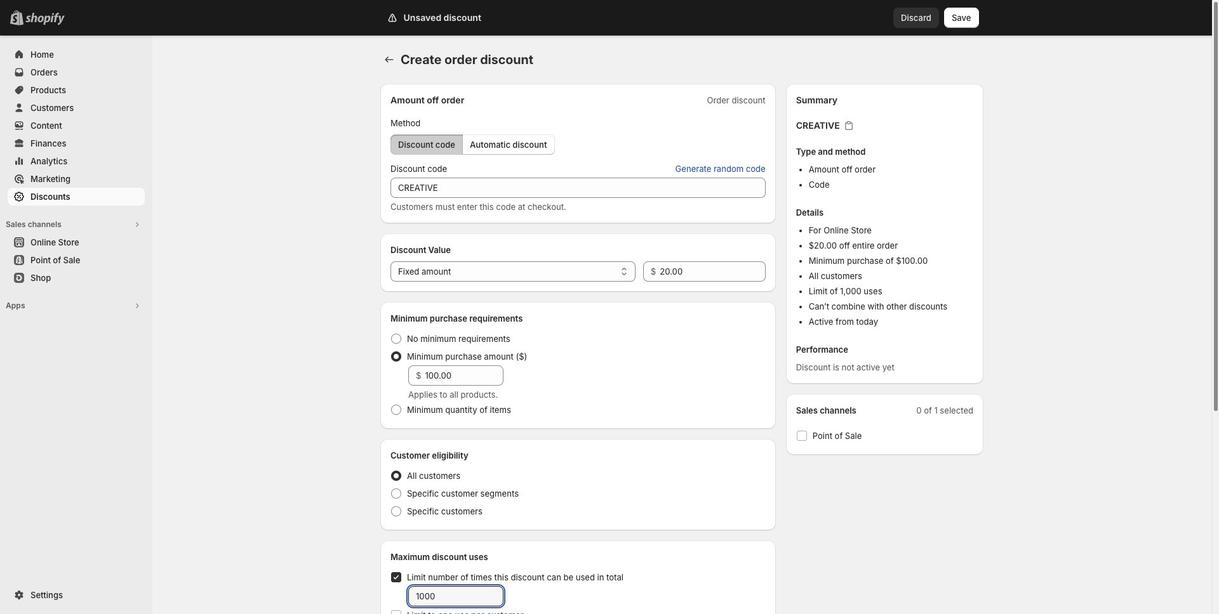 Task type: locate. For each thing, give the bounding box(es) containing it.
shopify image
[[25, 13, 65, 25]]

None text field
[[390, 178, 766, 198], [408, 587, 504, 607], [390, 178, 766, 198], [408, 587, 504, 607]]

0.00 text field
[[425, 366, 504, 386]]



Task type: describe. For each thing, give the bounding box(es) containing it.
0.00 text field
[[660, 262, 766, 282]]



Task type: vqa. For each thing, say whether or not it's contained in the screenshot.
text box on the left bottom
yes



